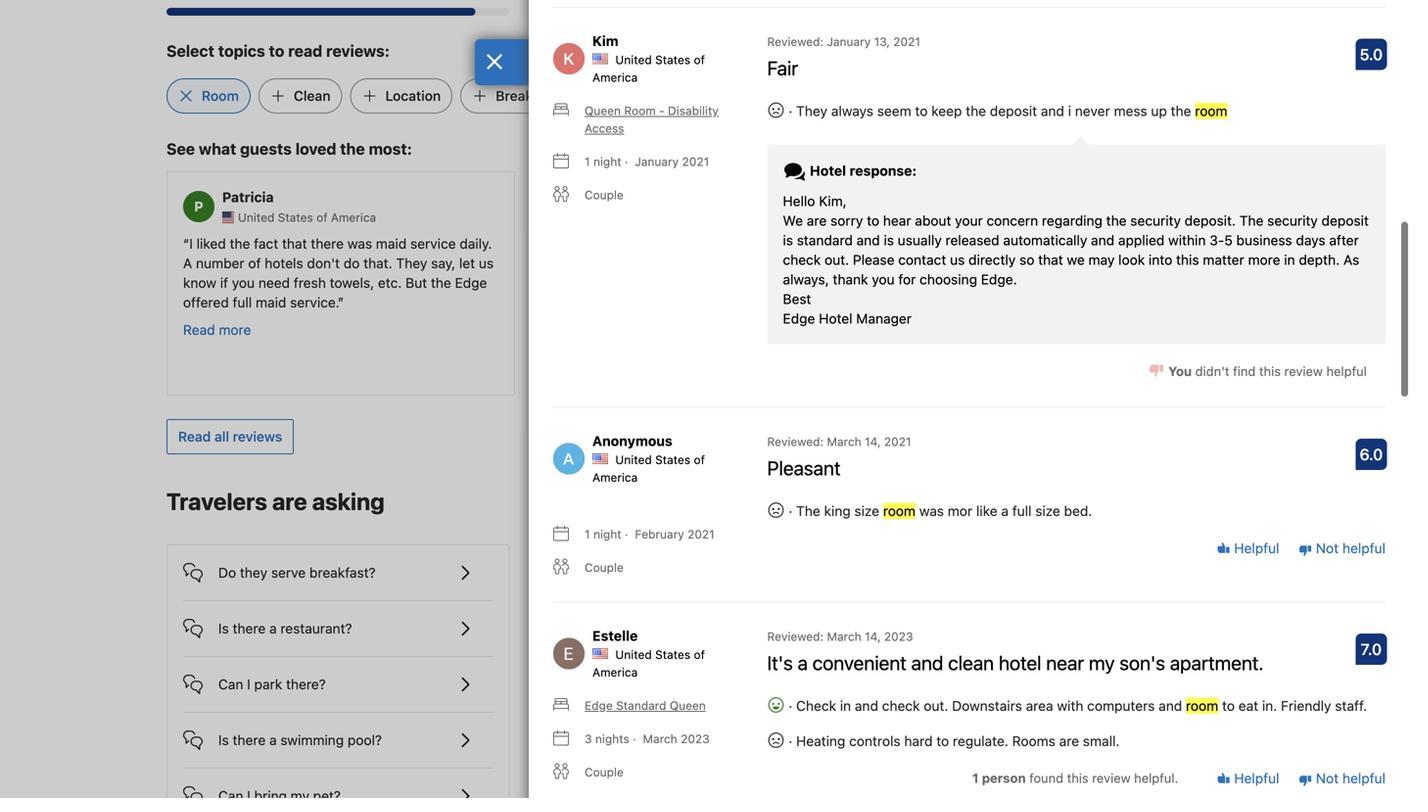 Task type: vqa. For each thing, say whether or not it's contained in the screenshot.
Booking.com Image
no



Task type: describe. For each thing, give the bounding box(es) containing it.
edge standard queen
[[585, 699, 706, 712]]

so inside hello kim, we are sorry to hear about your concern regarding the security deposit. the security deposit is standard and is usually released automatically and applied within 3-5 business days after check out. please contact us directly so that we may look into this matter more in depth. as always, thank you for choosing edge. best edge hotel manager
[[1020, 252, 1035, 268]]

· they always seem to keep the deposit and i never mess up the room
[[785, 103, 1228, 119]]

helpful,
[[912, 275, 959, 291]]

hotel inside the " everything was wonderful. the staff was amazing. luis, dominic and eric were very helpful, professional and very informative. we liked it so much we reserved it for thanksgiving weekend. i would recommend this hotel to anyone. loved it.
[[1130, 314, 1162, 330]]

may
[[1089, 252, 1115, 268]]

pay?
[[709, 620, 739, 637]]

and up please
[[857, 232, 880, 248]]

very inside the i found it very conveniently located to yankee stadium, the cloisters and many delicious restaurants.
[[613, 235, 640, 252]]

read all reviews
[[178, 428, 282, 445]]

i found it very conveniently located to yankee stadium, the cloisters and many delicious restaurants.
[[548, 235, 840, 291]]

pleasant
[[768, 456, 841, 479]]

queen inside 'queen room - disability access'
[[585, 104, 621, 117]]

this right find
[[1260, 364, 1281, 379]]

and up controls
[[855, 698, 879, 714]]

apartment.
[[1170, 651, 1264, 674]]

i inside the " everything was wonderful. the staff was amazing. luis, dominic and eric were very helpful, professional and very informative. we liked it so much we reserved it for thanksgiving weekend. i would recommend this hotel to anyone. loved it.
[[976, 314, 980, 330]]

america up that.
[[331, 210, 376, 224]]

loved
[[965, 333, 1003, 350]]

number
[[196, 255, 245, 271]]

cloisters
[[631, 255, 687, 271]]

king
[[824, 503, 851, 519]]

and left 'clean'
[[912, 651, 944, 674]]

the right up
[[1171, 103, 1192, 119]]

· left check
[[789, 698, 793, 714]]

united states of america up don't
[[238, 210, 376, 224]]

nights
[[595, 732, 630, 746]]

is for is there a spa?
[[585, 565, 596, 581]]

was right the 'staff'
[[1149, 235, 1174, 252]]

you inside hello kim, we are sorry to hear about your concern regarding the security deposit. the security deposit is standard and is usually released automatically and applied within 3-5 business days after check out. please contact us directly so that we may look into this matter more in depth. as always, thank you for choosing edge. best edge hotel manager
[[872, 271, 895, 287]]

didn't
[[1196, 364, 1230, 379]]

review for helpful
[[1285, 364, 1323, 379]]

united up 'released'
[[967, 210, 1003, 224]]

and left i
[[1041, 103, 1065, 119]]

read for read more
[[183, 322, 215, 338]]

2 vertical spatial helpful
[[1343, 771, 1386, 787]]

1 is from the left
[[783, 232, 793, 248]]

i right can
[[247, 676, 251, 692]]

a right it's
[[798, 651, 808, 674]]

united for fair
[[616, 53, 652, 66]]

1 for 1 night · february 2021
[[585, 527, 590, 541]]

1 vertical spatial helpful
[[1343, 540, 1386, 557]]

1 horizontal spatial it
[[945, 294, 953, 310]]

read more button
[[183, 320, 251, 340]]

· heating controls hard to regulate.  rooms are small.
[[785, 733, 1120, 749]]

restaurant?
[[281, 620, 352, 637]]

5
[[1225, 232, 1233, 248]]

recommend
[[1025, 314, 1100, 330]]

find
[[1233, 364, 1256, 379]]

· right nights
[[633, 732, 636, 746]]

after
[[1330, 232, 1359, 248]]

hear
[[883, 212, 912, 229]]

1 horizontal spatial full
[[1013, 503, 1032, 519]]

not helpful for second the not helpful button from the bottom
[[1313, 540, 1386, 557]]

is for is there a swimming pool?
[[218, 732, 229, 748]]

2 security from the left
[[1268, 212, 1318, 229]]

of up don't
[[317, 210, 328, 224]]

· down fair
[[789, 103, 793, 119]]

i inside the i found it very conveniently located to yankee stadium, the cloisters and many delicious restaurants.
[[554, 235, 557, 252]]

" for " everything was wonderful. the staff was amazing. luis, dominic and eric were very helpful, professional and very informative. we liked it so much we reserved it for thanksgiving weekend. i would recommend this hotel to anyone. loved it.
[[912, 235, 918, 252]]

we inside the " everything was wonderful. the staff was amazing. luis, dominic and eric were very helpful, professional and very informative. we liked it so much we reserved it for thanksgiving weekend. i would recommend this hotel to anyone. loved it.
[[1014, 294, 1032, 310]]

does this property have non- smoking rooms? button
[[550, 657, 860, 712]]

p
[[194, 199, 203, 215]]

1 vertical spatial are
[[272, 488, 307, 515]]

states up fact
[[278, 210, 313, 224]]

and up reserved
[[1043, 275, 1067, 291]]

is there a spa? button
[[550, 545, 860, 585]]

there for is there a swimming pool?
[[233, 732, 266, 748]]

see
[[167, 139, 195, 158]]

united for pleasant
[[616, 453, 652, 467]]

1 vertical spatial check
[[882, 698, 920, 714]]

kim
[[593, 33, 619, 49]]

there inside " i liked the fact that there was maid service daily. a number of hotels don't do that.  they say, let us know if you need fresh towels, etc.  but the edge offered full maid service.
[[311, 235, 344, 252]]

reviewed: march 14, 2023
[[768, 630, 913, 643]]

to left eat
[[1223, 698, 1235, 714]]

couple for it's a convenient and clean hotel near my son's apartment.
[[585, 765, 624, 779]]

edge inside hello kim, we are sorry to hear about your concern regarding the security deposit. the security deposit is standard and is usually released automatically and applied within 3-5 business days after check out. please contact us directly so that we may look into this matter more in depth. as always, thank you for choosing edge. best edge hotel manager
[[783, 310, 815, 327]]

was left mor
[[920, 503, 944, 519]]

to left read on the top left of the page
[[269, 41, 284, 60]]

united states of america image
[[222, 211, 234, 223]]

edge inside " i liked the fact that there was maid service daily. a number of hotels don't do that.  they say, let us know if you need fresh towels, etc.  but the edge offered full maid service.
[[455, 275, 487, 291]]

0 vertical spatial january
[[827, 35, 871, 48]]

us inside " i liked the fact that there was maid service daily. a number of hotels don't do that.  they say, let us know if you need fresh towels, etc.  but the edge offered full maid service.
[[479, 255, 494, 271]]

of up 1 night · february 2021 on the bottom of page
[[694, 453, 705, 467]]

much
[[976, 294, 1011, 310]]

· left february
[[625, 527, 628, 541]]

2 helpful button from the top
[[1217, 769, 1280, 789]]

0 vertical spatial helpful
[[1327, 364, 1367, 379]]

to inside the i found it very conveniently located to yankee stadium, the cloisters and many delicious restaurants.
[[778, 235, 791, 252]]

2021 right 13,
[[894, 35, 921, 48]]

" for professional
[[1017, 333, 1023, 350]]

7.0
[[1361, 640, 1382, 659]]

within
[[1169, 232, 1206, 248]]

2 size from the left
[[1036, 503, 1061, 519]]

delicious
[[756, 255, 812, 271]]

and inside the i found it very conveniently located to yankee stadium, the cloisters and many delicious restaurants.
[[691, 255, 714, 271]]

sorry
[[831, 212, 863, 229]]

united down 'patricia'
[[238, 210, 275, 224]]

this is a carousel with rotating slides. it displays featured reviews of the property. use the next and previous buttons to navigate. region
[[151, 163, 1260, 403]]

1 vertical spatial in
[[840, 698, 851, 714]]

friendly
[[1281, 698, 1332, 714]]

was up luis,
[[989, 235, 1014, 252]]

this inside hello kim, we are sorry to hear about your concern regarding the security deposit. the security deposit is standard and is usually released automatically and applied within 3-5 business days after check out. please contact us directly so that we may look into this matter more in depth. as always, thank you for choosing edge. best edge hotel manager
[[1177, 252, 1200, 268]]

we inside the " everything was wonderful. the staff was amazing. luis, dominic and eric were very helpful, professional and very informative. we liked it so much we reserved it for thanksgiving weekend. i would recommend this hotel to anyone. loved it.
[[1180, 275, 1200, 291]]

for inside the " everything was wonderful. the staff was amazing. luis, dominic and eric were very helpful, professional and very informative. we liked it so much we reserved it for thanksgiving weekend. i would recommend this hotel to anyone. loved it.
[[1107, 294, 1125, 310]]

daily.
[[460, 235, 492, 252]]

is for is there a restaurant?
[[218, 620, 229, 637]]

· the king size room was mor like a full size bed.
[[785, 503, 1093, 519]]

reviews:
[[326, 41, 390, 60]]

etc.
[[378, 275, 402, 291]]

march for pleasant
[[827, 435, 862, 448]]

the inside hello kim, we are sorry to hear about your concern regarding the security deposit. the security deposit is standard and is usually released automatically and applied within 3-5 business days after check out. please contact us directly so that we may look into this matter more in depth. as always, thank you for choosing edge. best edge hotel manager
[[1107, 212, 1127, 229]]

· down pleasant
[[789, 503, 793, 519]]

scored 6.0 element
[[1356, 439, 1387, 470]]

liked inside the " everything was wonderful. the staff was amazing. luis, dominic and eric were very helpful, professional and very informative. we liked it so much we reserved it for thanksgiving weekend. i would recommend this hotel to anyone. loved it.
[[912, 294, 941, 310]]

0 horizontal spatial deposit
[[990, 103, 1038, 119]]

to inside the " everything was wonderful. the staff was amazing. luis, dominic and eric were very helpful, professional and very informative. we liked it so much we reserved it for thanksgiving weekend. i would recommend this hotel to anyone. loved it.
[[1166, 314, 1178, 330]]

conveniently
[[644, 235, 724, 252]]

it's
[[768, 651, 793, 674]]

0 vertical spatial maid
[[376, 235, 407, 252]]

close image
[[486, 54, 504, 70]]

and right computers
[[1159, 698, 1183, 714]]

of down how and when do i pay? button
[[694, 648, 705, 662]]

1 for 1 night · january 2021
[[585, 155, 590, 168]]

swimming
[[281, 732, 344, 748]]

please
[[853, 252, 895, 268]]

free wifi 9.0 meter
[[167, 8, 510, 15]]

still looking?
[[1014, 645, 1131, 668]]

travelers are asking
[[167, 488, 385, 515]]

the right the keep
[[966, 103, 987, 119]]

but
[[406, 275, 427, 291]]

2 is from the left
[[884, 232, 894, 248]]

edge inside edge standard queen link
[[585, 699, 613, 712]]

this down small.
[[1067, 771, 1089, 786]]

scored 5.0 element
[[1356, 39, 1387, 70]]

check inside hello kim, we are sorry to hear about your concern regarding the security deposit. the security deposit is standard and is usually released automatically and applied within 3-5 business days after check out. please contact us directly so that we may look into this matter more in depth. as always, thank you for choosing edge. best edge hotel manager
[[783, 252, 821, 268]]

this inside does this property have non- smoking rooms?
[[622, 674, 645, 690]]

1 vertical spatial out.
[[924, 698, 949, 714]]

choosing
[[920, 271, 978, 287]]

say,
[[431, 255, 456, 271]]

we inside hello kim, we are sorry to hear about your concern regarding the security deposit. the security deposit is standard and is usually released automatically and applied within 3-5 business days after check out. please contact us directly so that we may look into this matter more in depth. as always, thank you for choosing edge. best edge hotel manager
[[1067, 252, 1085, 268]]

can i park there? button
[[183, 657, 493, 696]]

amazing.
[[912, 255, 969, 271]]

1 horizontal spatial with
[[1057, 698, 1084, 714]]

2021 down the disability on the top of the page
[[682, 155, 709, 168]]

do inside button
[[682, 620, 699, 637]]

is there a restaurant?
[[218, 620, 352, 637]]

a left restaurant?
[[269, 620, 277, 637]]

stadium,
[[548, 255, 604, 271]]

1 vertical spatial january
[[635, 155, 679, 168]]

2 vertical spatial are
[[1060, 733, 1080, 749]]

5.0
[[1360, 45, 1383, 63]]

1 vertical spatial room
[[883, 503, 916, 519]]

2 not helpful button from the top
[[1299, 769, 1386, 789]]

united for it's a convenient and clean hotel near my son's apartment.
[[616, 648, 652, 662]]

manager
[[857, 310, 912, 327]]

how
[[585, 620, 614, 637]]

estelle
[[593, 628, 638, 644]]

informative.
[[1102, 275, 1176, 291]]

fact
[[254, 235, 278, 252]]

that inside " i liked the fact that there was maid service daily. a number of hotels don't do that.  they say, let us know if you need fresh towels, etc.  but the edge offered full maid service.
[[282, 235, 307, 252]]

full inside " i liked the fact that there was maid service daily. a number of hotels don't do that.  they say, let us know if you need fresh towels, etc.  but the edge offered full maid service.
[[233, 294, 252, 310]]

in inside hello kim, we are sorry to hear about your concern regarding the security deposit. the security deposit is standard and is usually released automatically and applied within 3-5 business days after check out. please contact us directly so that we may look into this matter more in depth. as always, thank you for choosing edge. best edge hotel manager
[[1285, 252, 1296, 268]]

united states of america up automatically
[[967, 210, 1105, 224]]

reserved
[[1036, 294, 1091, 310]]

fair
[[768, 56, 798, 79]]

1 horizontal spatial very
[[1071, 275, 1098, 291]]

seem
[[878, 103, 912, 119]]

· left heating
[[789, 733, 793, 749]]

the left fact
[[230, 235, 250, 252]]

2 not from the top
[[1316, 771, 1339, 787]]

fresh
[[294, 275, 326, 291]]

is there a swimming pool? button
[[183, 713, 493, 752]]

1 helpful button from the top
[[1217, 539, 1280, 559]]

1 not helpful button from the top
[[1299, 539, 1386, 559]]

for inside hello kim, we are sorry to hear about your concern regarding the security deposit. the security deposit is standard and is usually released automatically and applied within 3-5 business days after check out. please contact us directly so that we may look into this matter more in depth. as always, thank you for choosing edge. best edge hotel manager
[[899, 271, 916, 287]]

a right like
[[1002, 503, 1009, 519]]

more inside "button"
[[219, 322, 251, 338]]

the right loved
[[340, 139, 365, 158]]

hard
[[905, 733, 933, 749]]

march for it's a convenient and clean hotel near my son's apartment.
[[827, 630, 862, 643]]

we inside hello kim, we are sorry to hear about your concern regarding the security deposit. the security deposit is standard and is usually released automatically and applied within 3-5 business days after check out. please contact us directly so that we may look into this matter more in depth. as always, thank you for choosing edge. best edge hotel manager
[[783, 212, 803, 229]]

to inside hello kim, we are sorry to hear about your concern regarding the security deposit. the security deposit is standard and is usually released automatically and applied within 3-5 business days after check out. please contact us directly so that we may look into this matter more in depth. as always, thank you for choosing edge. best edge hotel manager
[[867, 212, 880, 229]]

2 horizontal spatial it
[[1095, 294, 1103, 310]]

many
[[718, 255, 752, 271]]

are inside hello kim, we are sorry to hear about your concern regarding the security deposit. the security deposit is standard and is usually released automatically and applied within 3-5 business days after check out. please contact us directly so that we may look into this matter more in depth. as always, thank you for choosing edge. best edge hotel manager
[[807, 212, 827, 229]]

never
[[1075, 103, 1111, 119]]

the inside the i found it very conveniently located to yankee stadium, the cloisters and many delicious restaurants.
[[607, 255, 628, 271]]

2 vertical spatial room
[[1186, 698, 1219, 714]]

is there a spa?
[[585, 565, 677, 581]]

view?
[[585, 765, 621, 782]]

this inside the " everything was wonderful. the staff was amazing. luis, dominic and eric were very helpful, professional and very informative. we liked it so much we reserved it for thanksgiving weekend. i would recommend this hotel to anyone. loved it.
[[1104, 314, 1127, 330]]

3
[[585, 732, 592, 746]]

1 vertical spatial maid
[[256, 294, 286, 310]]

1 helpful from the top
[[1231, 540, 1280, 557]]

a right ask on the right bottom
[[1052, 704, 1060, 720]]

ask a question
[[1025, 704, 1120, 720]]

service
[[410, 235, 456, 252]]

a inside button
[[269, 732, 277, 748]]

son's
[[1120, 651, 1166, 674]]

there for is there a restaurant?
[[233, 620, 266, 637]]

what
[[199, 139, 236, 158]]

how and when do i pay?
[[585, 620, 739, 637]]

are
[[585, 746, 607, 762]]

the inside hello kim, we are sorry to hear about your concern regarding the security deposit. the security deposit is standard and is usually released automatically and applied within 3-5 business days after check out. please contact us directly so that we may look into this matter more in depth. as always, thank you for choosing edge. best edge hotel manager
[[1240, 212, 1264, 229]]

states for it's a convenient and clean hotel near my son's apartment.
[[655, 648, 691, 662]]

they inside " i liked the fact that there was maid service daily. a number of hotels don't do that.  they say, let us know if you need fresh towels, etc.  but the edge offered full maid service.
[[396, 255, 428, 271]]

1 vertical spatial found
[[1030, 771, 1064, 786]]

up
[[1151, 103, 1168, 119]]

when
[[645, 620, 679, 637]]

14, for pleasant
[[865, 435, 881, 448]]

regulate.
[[953, 733, 1009, 749]]

is there a swimming pool?
[[218, 732, 382, 748]]

does this property have non- smoking rooms?
[[585, 674, 770, 710]]

non-
[[740, 674, 770, 690]]



Task type: locate. For each thing, give the bounding box(es) containing it.
hotel inside hello kim, we are sorry to hear about your concern regarding the security deposit. the security deposit is standard and is usually released automatically and applied within 3-5 business days after check out. please contact us directly so that we may look into this matter more in depth. as always, thank you for choosing edge. best edge hotel manager
[[819, 310, 853, 327]]

everything
[[918, 235, 985, 252]]

0 vertical spatial edge
[[455, 275, 487, 291]]

0 horizontal spatial is
[[783, 232, 793, 248]]

to down thanksgiving
[[1166, 314, 1178, 330]]

1 vertical spatial reviewed:
[[768, 435, 824, 448]]

states up -
[[655, 53, 691, 66]]

room down apartment.
[[1186, 698, 1219, 714]]

1 vertical spatial helpful button
[[1217, 769, 1280, 789]]

size right king
[[855, 503, 880, 519]]

1 horizontal spatial "
[[1017, 333, 1023, 350]]

america for fair
[[593, 70, 638, 84]]

of inside " i liked the fact that there was maid service daily. a number of hotels don't do that.  they say, let us know if you need fresh towels, etc.  but the edge offered full maid service.
[[248, 255, 261, 271]]

need
[[259, 275, 290, 291]]

1 horizontal spatial for
[[1107, 294, 1125, 310]]

0 vertical spatial "
[[338, 294, 344, 310]]

not helpful for second the not helpful button
[[1313, 771, 1386, 787]]

was inside " i liked the fact that there was maid service daily. a number of hotels don't do that.  they say, let us know if you need fresh towels, etc.  but the edge offered full maid service.
[[348, 235, 372, 252]]

it inside the i found it very conveniently located to yankee stadium, the cloisters and many delicious restaurants.
[[601, 235, 609, 252]]

i up loved
[[976, 314, 980, 330]]

0 vertical spatial with
[[1057, 698, 1084, 714]]

1 left person
[[973, 771, 979, 786]]

keep
[[932, 103, 962, 119]]

" for don't
[[338, 294, 344, 310]]

with left an
[[691, 746, 717, 762]]

0 vertical spatial out.
[[825, 252, 849, 268]]

1 horizontal spatial review
[[1285, 364, 1323, 379]]

liked inside " i liked the fact that there was maid service daily. a number of hotels don't do that.  they say, let us know if you need fresh towels, etc.  but the edge offered full maid service.
[[197, 235, 226, 252]]

full
[[233, 294, 252, 310], [1013, 503, 1032, 519]]

is down hear
[[884, 232, 894, 248]]

that.
[[364, 255, 393, 271]]

0 vertical spatial room
[[1195, 103, 1228, 119]]

my
[[1089, 651, 1115, 674]]

0 horizontal spatial january
[[635, 155, 679, 168]]

0 vertical spatial helpful button
[[1217, 539, 1280, 559]]

couple down are
[[585, 765, 624, 779]]

helpful up 6.0
[[1327, 364, 1367, 379]]

i
[[189, 235, 193, 252], [554, 235, 557, 252], [976, 314, 980, 330], [702, 620, 706, 637], [247, 676, 251, 692]]

march up rooms
[[643, 732, 678, 746]]

" inside " i liked the fact that there was maid service daily. a number of hotels don't do that.  they say, let us know if you need fresh towels, etc.  but the edge offered full maid service.
[[183, 235, 189, 252]]

1 horizontal spatial do
[[682, 620, 699, 637]]

united down kim
[[616, 53, 652, 66]]

1 vertical spatial edge
[[783, 310, 815, 327]]

1 horizontal spatial january
[[827, 35, 871, 48]]

queen
[[585, 104, 621, 117], [670, 699, 706, 712]]

1 night · january 2021
[[585, 155, 709, 168]]

0 vertical spatial are
[[807, 212, 827, 229]]

reviewed: january 13, 2021
[[768, 35, 921, 48]]

0 vertical spatial march
[[827, 435, 862, 448]]

let
[[459, 255, 475, 271]]

1 security from the left
[[1131, 212, 1181, 229]]

edge down let
[[455, 275, 487, 291]]

0 vertical spatial not
[[1316, 540, 1339, 557]]

you down please
[[872, 271, 895, 287]]

0 vertical spatial couple
[[585, 188, 624, 202]]

the up business
[[1240, 212, 1264, 229]]

states for fair
[[655, 53, 691, 66]]

and
[[1041, 103, 1065, 119], [857, 232, 880, 248], [1091, 232, 1115, 248], [691, 255, 714, 271], [1061, 255, 1085, 271], [1043, 275, 1067, 291], [617, 620, 641, 637], [912, 651, 944, 674], [855, 698, 879, 714], [1159, 698, 1183, 714]]

night for 1 night · january 2021
[[594, 155, 622, 168]]

reviewed: for fair
[[768, 35, 824, 48]]

all
[[215, 428, 229, 445]]

couple for fair
[[585, 188, 624, 202]]

anonymous
[[593, 433, 673, 449]]

2021 up "· the king size room was mor like a full size bed." at the right of the page
[[884, 435, 912, 448]]

night for 1 night · february 2021
[[594, 527, 622, 541]]

breakfast
[[496, 87, 558, 104]]

1 vertical spatial more
[[219, 322, 251, 338]]

january down 'queen room - disability access'
[[635, 155, 679, 168]]

deposit left i
[[990, 103, 1038, 119]]

united states of america for fair
[[593, 53, 705, 84]]

states for pleasant
[[655, 453, 691, 467]]

read inside button
[[178, 428, 211, 445]]

liked
[[197, 235, 226, 252], [912, 294, 941, 310]]

very up 'informative.'
[[1150, 255, 1177, 271]]

2 reviewed: from the top
[[768, 435, 824, 448]]

states down anonymous
[[655, 453, 691, 467]]

13,
[[874, 35, 890, 48]]

room
[[202, 87, 239, 104], [624, 104, 656, 117]]

states up automatically
[[1007, 210, 1042, 224]]

1 vertical spatial not helpful button
[[1299, 769, 1386, 789]]

they left always
[[797, 103, 828, 119]]

1 horizontal spatial maid
[[376, 235, 407, 252]]

released
[[946, 232, 1000, 248]]

0 horizontal spatial queen
[[585, 104, 621, 117]]

3 couple from the top
[[585, 765, 624, 779]]

you inside " i liked the fact that there was maid service daily. a number of hotels don't do that.  they say, let us know if you need fresh towels, etc.  but the edge offered full maid service.
[[232, 275, 255, 291]]

for down 'informative.'
[[1107, 294, 1125, 310]]

is inside is there a swimming pool? button
[[218, 732, 229, 748]]

3 reviewed: from the top
[[768, 630, 824, 643]]

1 vertical spatial queen
[[670, 699, 706, 712]]

pool?
[[348, 732, 382, 748]]

always
[[832, 103, 874, 119]]

2 14, from the top
[[865, 630, 881, 643]]

1 horizontal spatial queen
[[670, 699, 706, 712]]

united states of america up -
[[593, 53, 705, 84]]

helpful down staff.
[[1343, 771, 1386, 787]]

0 vertical spatial 14,
[[865, 435, 881, 448]]

1 vertical spatial very
[[1150, 255, 1177, 271]]

1 horizontal spatial check
[[882, 698, 920, 714]]

question
[[1064, 704, 1120, 720]]

· up coviello
[[625, 155, 628, 168]]

located
[[727, 235, 774, 252]]

person
[[982, 771, 1026, 786]]

there?
[[286, 676, 326, 692]]

2 " from the left
[[912, 235, 918, 252]]

liked down helpful,
[[912, 294, 941, 310]]

united states of america for pleasant
[[593, 453, 705, 484]]

i inside " i liked the fact that there was maid service daily. a number of hotels don't do that.  they say, let us know if you need fresh towels, etc.  but the edge offered full maid service.
[[189, 235, 193, 252]]

to right hard
[[937, 733, 949, 749]]

location
[[385, 87, 441, 104]]

2 horizontal spatial are
[[1060, 733, 1080, 749]]

looking?
[[1053, 645, 1131, 668]]

to left hear
[[867, 212, 880, 229]]

0 horizontal spatial so
[[957, 294, 972, 310]]

it up the stadium,
[[601, 235, 609, 252]]

1 horizontal spatial out.
[[924, 698, 949, 714]]

america for it's a convenient and clean hotel near my son's apartment.
[[593, 665, 638, 679]]

is inside is there a spa? button
[[585, 565, 596, 581]]

0 horizontal spatial found
[[561, 235, 597, 252]]

1 vertical spatial review
[[1093, 771, 1131, 786]]

do right the when
[[682, 620, 699, 637]]

0 vertical spatial not helpful button
[[1299, 539, 1386, 559]]

1 vertical spatial we
[[1014, 294, 1032, 310]]

0 vertical spatial is
[[585, 565, 596, 581]]

found inside the i found it very conveniently located to yankee stadium, the cloisters and many delicious restaurants.
[[561, 235, 597, 252]]

are there rooms with an ocean view? button
[[550, 729, 860, 784]]

there for are there rooms with an ocean view?
[[611, 746, 644, 762]]

1 vertical spatial hotel
[[819, 310, 853, 327]]

there inside are there rooms with an ocean view?
[[611, 746, 644, 762]]

1 vertical spatial 1
[[585, 527, 590, 541]]

america down anonymous
[[593, 471, 638, 484]]

2 night from the top
[[594, 527, 622, 541]]

guests
[[240, 139, 292, 158]]

depth.
[[1299, 252, 1340, 268]]

1 not helpful from the top
[[1313, 540, 1386, 557]]

us up choosing on the top right of page
[[950, 252, 965, 268]]

0 vertical spatial liked
[[197, 235, 226, 252]]

1 vertical spatial 14,
[[865, 630, 881, 643]]

read inside "button"
[[183, 322, 215, 338]]

is
[[585, 565, 596, 581], [218, 620, 229, 637], [218, 732, 229, 748]]

in
[[1285, 252, 1296, 268], [840, 698, 851, 714]]

0 horizontal spatial they
[[396, 255, 428, 271]]

we down hello
[[783, 212, 803, 229]]

1 vertical spatial 2023
[[681, 732, 710, 746]]

0 horizontal spatial 2023
[[681, 732, 710, 746]]

more inside hello kim, we are sorry to hear about your concern regarding the security deposit. the security deposit is standard and is usually released automatically and applied within 3-5 business days after check out. please contact us directly so that we may look into this matter more in depth. as always, thank you for choosing edge. best edge hotel manager
[[1249, 252, 1281, 268]]

read more
[[183, 322, 251, 338]]

1 up is there a spa?
[[585, 527, 590, 541]]

the
[[1240, 212, 1264, 229], [1089, 235, 1113, 252], [797, 503, 821, 519]]

so down automatically
[[1020, 252, 1035, 268]]

it right reserved
[[1095, 294, 1103, 310]]

1 horizontal spatial that
[[1039, 252, 1064, 268]]

the left king
[[797, 503, 821, 519]]

deposit up after
[[1322, 212, 1369, 229]]

1 person found this review helpful.
[[973, 771, 1179, 786]]

there inside button
[[233, 732, 266, 748]]

is up delicious
[[783, 232, 793, 248]]

1 horizontal spatial hotel
[[1130, 314, 1162, 330]]

1 horizontal spatial is
[[884, 232, 894, 248]]

helpful button
[[1217, 539, 1280, 559], [1217, 769, 1280, 789]]

1 vertical spatial couple
[[585, 561, 624, 574]]

0 vertical spatial helpful
[[1231, 540, 1280, 557]]

queen room - disability access link
[[553, 102, 744, 137]]

1 size from the left
[[855, 503, 880, 519]]

0 vertical spatial full
[[233, 294, 252, 310]]

check
[[797, 698, 837, 714]]

1 couple from the top
[[585, 188, 624, 202]]

1 horizontal spatial we
[[1180, 275, 1200, 291]]

hello kim, we are sorry to hear about your concern regarding the security deposit. the security deposit is standard and is usually released automatically and applied within 3-5 business days after check out. please contact us directly so that we may look into this matter more in depth. as always, thank you for choosing edge. best edge hotel manager
[[783, 193, 1369, 327]]

0 vertical spatial they
[[797, 103, 828, 119]]

look
[[1119, 252, 1145, 268]]

united states of america image
[[951, 211, 963, 223]]

3 nights · march 2023
[[585, 732, 710, 746]]

2 vertical spatial very
[[1071, 275, 1098, 291]]

it up weekend.
[[945, 294, 953, 310]]

with
[[1057, 698, 1084, 714], [691, 746, 717, 762]]

" inside the " everything was wonderful. the staff was amazing. luis, dominic and eric were very helpful, professional and very informative. we liked it so much we reserved it for thanksgiving weekend. i would recommend this hotel to anyone. loved it.
[[912, 235, 918, 252]]

coviello
[[587, 189, 641, 205]]

-
[[659, 104, 665, 117]]

2023 up convenient
[[884, 630, 913, 643]]

room inside 'queen room - disability access'
[[624, 104, 656, 117]]

united
[[616, 53, 652, 66], [238, 210, 275, 224], [967, 210, 1003, 224], [616, 453, 652, 467], [616, 648, 652, 662]]

hotel down thanksgiving
[[1130, 314, 1162, 330]]

they
[[797, 103, 828, 119], [396, 255, 428, 271]]

deposit inside hello kim, we are sorry to hear about your concern regarding the security deposit. the security deposit is standard and is usually released automatically and applied within 3-5 business days after check out. please contact us directly so that we may look into this matter more in depth. as always, thank you for choosing edge. best edge hotel manager
[[1322, 212, 1369, 229]]

bed.
[[1064, 503, 1093, 519]]

an
[[721, 746, 736, 762]]

helpful
[[1231, 540, 1280, 557], [1231, 771, 1280, 787]]

0 vertical spatial we
[[783, 212, 803, 229]]

the down say,
[[431, 275, 451, 291]]

1 vertical spatial not helpful
[[1313, 771, 1386, 787]]

1 vertical spatial march
[[827, 630, 862, 643]]

0 horizontal spatial with
[[691, 746, 717, 762]]

america up smoking
[[593, 665, 638, 679]]

read left all
[[178, 428, 211, 445]]

applied
[[1119, 232, 1165, 248]]

wonderful.
[[1018, 235, 1085, 252]]

area
[[1026, 698, 1054, 714]]

do inside " i liked the fact that there was maid service daily. a number of hotels don't do that.  they say, let us know if you need fresh towels, etc.  but the edge offered full maid service.
[[344, 255, 360, 271]]

united states of america down the when
[[593, 648, 705, 679]]

0 horizontal spatial we
[[1014, 294, 1032, 310]]

out. inside hello kim, we are sorry to hear about your concern regarding the security deposit. the security deposit is standard and is usually released automatically and applied within 3-5 business days after check out. please contact us directly so that we may look into this matter more in depth. as always, thank you for choosing edge. best edge hotel manager
[[825, 252, 849, 268]]

1 " from the left
[[183, 235, 189, 252]]

directly
[[969, 252, 1016, 268]]

and inside how and when do i pay? button
[[617, 620, 641, 637]]

this up edge standard queen link
[[622, 674, 645, 690]]

do they serve breakfast? button
[[183, 545, 493, 585]]

a left the 'spa?'
[[636, 565, 644, 581]]

hotel down thank
[[819, 310, 853, 327]]

into
[[1149, 252, 1173, 268]]

1 horizontal spatial are
[[807, 212, 827, 229]]

to
[[269, 41, 284, 60], [915, 103, 928, 119], [867, 212, 880, 229], [778, 235, 791, 252], [1166, 314, 1178, 330], [1223, 698, 1235, 714], [937, 733, 949, 749]]

you right if
[[232, 275, 255, 291]]

check up always,
[[783, 252, 821, 268]]

regarding
[[1042, 212, 1103, 229]]

0 horizontal spatial maid
[[256, 294, 286, 310]]

2 helpful from the top
[[1231, 771, 1280, 787]]

1 night · february 2021
[[585, 527, 715, 541]]

that
[[282, 235, 307, 252], [1039, 252, 1064, 268]]

2 couple from the top
[[585, 561, 624, 574]]

january
[[827, 35, 871, 48], [635, 155, 679, 168]]

14, for it's a convenient and clean hotel near my son's apartment.
[[865, 630, 881, 643]]

are up standard
[[807, 212, 827, 229]]

1 not from the top
[[1316, 540, 1339, 557]]

full right like
[[1013, 503, 1032, 519]]

like
[[977, 503, 998, 519]]

there left the 'spa?'
[[600, 565, 633, 581]]

more down business
[[1249, 252, 1281, 268]]

to left the keep
[[915, 103, 928, 119]]

ask a question button
[[1013, 694, 1132, 730]]

not helpful down staff.
[[1313, 771, 1386, 787]]

0 horizontal spatial edge
[[455, 275, 487, 291]]

this down 'informative.'
[[1104, 314, 1127, 330]]

0 vertical spatial found
[[561, 235, 597, 252]]

" for " i liked the fact that there was maid service daily. a number of hotels don't do that.  they say, let us know if you need fresh towels, etc.  but the edge offered full maid service.
[[183, 235, 189, 252]]

the up eric
[[1089, 235, 1113, 252]]

the inside the " everything was wonderful. the staff was amazing. luis, dominic and eric were very helpful, professional and very informative. we liked it so much we reserved it for thanksgiving weekend. i would recommend this hotel to anyone. loved it.
[[1089, 235, 1113, 252]]

we up would
[[1014, 294, 1032, 310]]

do up towels,
[[344, 255, 360, 271]]

1 vertical spatial is
[[218, 620, 229, 637]]

0 vertical spatial reviewed:
[[768, 35, 824, 48]]

read for read all reviews
[[178, 428, 211, 445]]

2 horizontal spatial edge
[[783, 310, 815, 327]]

states up property
[[655, 648, 691, 662]]

ask
[[1025, 704, 1049, 720]]

0 vertical spatial hotel
[[810, 162, 846, 178]]

very
[[613, 235, 640, 252], [1150, 255, 1177, 271], [1071, 275, 1098, 291]]

0 horizontal spatial room
[[202, 87, 239, 104]]

professional
[[963, 275, 1040, 291]]

1 vertical spatial we
[[1180, 275, 1200, 291]]

maid
[[376, 235, 407, 252], [256, 294, 286, 310]]

i left pay?
[[702, 620, 706, 637]]

and up may at the top right of the page
[[1091, 232, 1115, 248]]

best
[[783, 291, 812, 307]]

"
[[183, 235, 189, 252], [912, 235, 918, 252]]

do
[[344, 255, 360, 271], [682, 620, 699, 637]]

1 horizontal spatial room
[[624, 104, 656, 117]]

read down offered
[[183, 322, 215, 338]]

with inside are there rooms with an ocean view?
[[691, 746, 717, 762]]

deposit.
[[1185, 212, 1236, 229]]

security up days
[[1268, 212, 1318, 229]]

1 vertical spatial night
[[594, 527, 622, 541]]

2 vertical spatial march
[[643, 732, 678, 746]]

does
[[585, 674, 618, 690]]

0 horizontal spatial "
[[183, 235, 189, 252]]

1 horizontal spatial more
[[1249, 252, 1281, 268]]

i
[[1068, 103, 1072, 119]]

1 horizontal spatial you
[[872, 271, 895, 287]]

very up cloisters
[[613, 235, 640, 252]]

"
[[338, 294, 344, 310], [1017, 333, 1023, 350]]

2023 up are there rooms with an ocean view?
[[681, 732, 710, 746]]

reviewed: for it's a convenient and clean hotel near my son's apartment.
[[768, 630, 824, 643]]

us inside hello kim, we are sorry to hear about your concern regarding the security deposit. the security deposit is standard and is usually released automatically and applied within 3-5 business days after check out. please contact us directly so that we may look into this matter more in depth. as always, thank you for choosing edge. best edge hotel manager
[[950, 252, 965, 268]]

0 horizontal spatial review
[[1093, 771, 1131, 786]]

united states of america for it's a convenient and clean hotel near my son's apartment.
[[593, 648, 705, 679]]

you
[[872, 271, 895, 287], [232, 275, 255, 291]]

matter
[[1203, 252, 1245, 268]]

1 vertical spatial with
[[691, 746, 717, 762]]

0 vertical spatial very
[[613, 235, 640, 252]]

0 horizontal spatial hotel
[[999, 651, 1042, 674]]

there for is there a spa?
[[600, 565, 633, 581]]

1 for 1 person found this review helpful.
[[973, 771, 979, 786]]

america up wonderful.
[[1060, 210, 1105, 224]]

1 horizontal spatial size
[[1036, 503, 1061, 519]]

1 14, from the top
[[865, 435, 881, 448]]

that inside hello kim, we are sorry to hear about your concern regarding the security deposit. the security deposit is standard and is usually released automatically and applied within 3-5 business days after check out. please contact us directly so that we may look into this matter more in depth. as always, thank you for choosing edge. best edge hotel manager
[[1039, 252, 1064, 268]]

1 horizontal spatial 2023
[[884, 630, 913, 643]]

of down fact
[[248, 255, 261, 271]]

reviewed: for pleasant
[[768, 435, 824, 448]]

1 vertical spatial for
[[1107, 294, 1125, 310]]

0 horizontal spatial "
[[338, 294, 344, 310]]

are down ask a question button
[[1060, 733, 1080, 749]]

0 horizontal spatial more
[[219, 322, 251, 338]]

0 vertical spatial 1
[[585, 155, 590, 168]]

your
[[955, 212, 983, 229]]

2 vertical spatial edge
[[585, 699, 613, 712]]

america for pleasant
[[593, 471, 638, 484]]

convenient
[[813, 651, 907, 674]]

staff
[[1116, 235, 1145, 252]]

scored 7.0 element
[[1356, 634, 1387, 665]]

" down about
[[912, 235, 918, 252]]

march up pleasant
[[827, 435, 862, 448]]

1 night from the top
[[594, 155, 622, 168]]

1 horizontal spatial security
[[1268, 212, 1318, 229]]

there down nights
[[611, 746, 644, 762]]

of up automatically
[[1045, 210, 1057, 224]]

heating
[[797, 733, 846, 749]]

so inside the " everything was wonderful. the staff was amazing. luis, dominic and eric were very helpful, professional and very informative. we liked it so much we reserved it for thanksgiving weekend. i would recommend this hotel to anyone. loved it.
[[957, 294, 972, 310]]

0 horizontal spatial size
[[855, 503, 880, 519]]

and left eric
[[1061, 255, 1085, 271]]

2021 up is there a spa? button
[[688, 527, 715, 541]]

you
[[1169, 364, 1192, 379]]

1 horizontal spatial the
[[1089, 235, 1113, 252]]

1 reviewed: from the top
[[768, 35, 824, 48]]

review for helpful.
[[1093, 771, 1131, 786]]

a left swimming
[[269, 732, 277, 748]]

us
[[950, 252, 965, 268], [479, 255, 494, 271]]

a
[[183, 255, 192, 271]]

review right find
[[1285, 364, 1323, 379]]

1 horizontal spatial deposit
[[1322, 212, 1369, 229]]

1 horizontal spatial "
[[912, 235, 918, 252]]

usually
[[898, 232, 942, 248]]

1 horizontal spatial us
[[950, 252, 965, 268]]

in right check
[[840, 698, 851, 714]]

14, up convenient
[[865, 630, 881, 643]]

1 horizontal spatial so
[[1020, 252, 1035, 268]]

" down towels,
[[338, 294, 344, 310]]

is down can
[[218, 732, 229, 748]]

were
[[1116, 255, 1147, 271]]

of up the disability on the top of the page
[[694, 53, 705, 66]]

2 not helpful from the top
[[1313, 771, 1386, 787]]

controls
[[849, 733, 901, 749]]

automatically
[[1004, 232, 1088, 248]]

travelers
[[167, 488, 267, 515]]

hotel up kim,
[[810, 162, 846, 178]]

hello
[[783, 193, 816, 209]]

is inside is there a restaurant? button
[[218, 620, 229, 637]]

1 horizontal spatial in
[[1285, 252, 1296, 268]]

0 horizontal spatial the
[[797, 503, 821, 519]]



